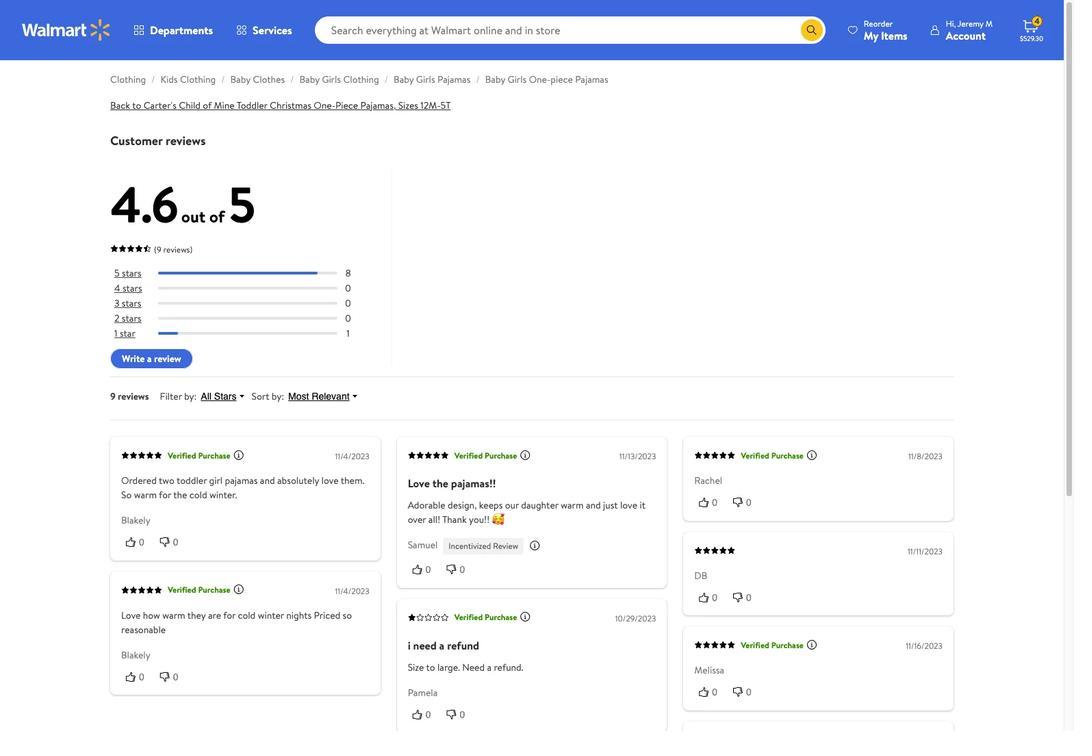 Task type: locate. For each thing, give the bounding box(es) containing it.
stars right 2
[[122, 312, 141, 325]]

most relevant
[[288, 391, 350, 402]]

2 vertical spatial a
[[487, 661, 492, 674]]

1 horizontal spatial clothing
[[180, 73, 216, 86]]

baby up christmas
[[299, 73, 320, 86]]

0 horizontal spatial the
[[173, 489, 187, 502]]

0 vertical spatial 5
[[229, 170, 256, 238]]

progress bar for 1 star
[[158, 332, 337, 335]]

0 horizontal spatial girls
[[322, 73, 341, 86]]

0 horizontal spatial one-
[[314, 99, 335, 112]]

db
[[694, 569, 708, 583]]

they
[[187, 609, 206, 622]]

1 vertical spatial of
[[209, 205, 225, 228]]

child
[[179, 99, 201, 112]]

progress bar for 5 stars
[[158, 272, 337, 275]]

the inside ordered two toddler girl pajamas and absolutely love them. so warm for the cold winter.
[[173, 489, 187, 502]]

verified purchase information image for rachel
[[807, 450, 818, 461]]

clothing up the piece
[[343, 73, 379, 86]]

2 horizontal spatial a
[[487, 661, 492, 674]]

adorable
[[408, 499, 445, 512]]

1 vertical spatial and
[[586, 499, 601, 512]]

0 horizontal spatial warm
[[134, 489, 157, 502]]

the up adorable
[[433, 476, 448, 491]]

1 vertical spatial 4
[[114, 281, 120, 295]]

0 vertical spatial to
[[132, 99, 141, 112]]

and
[[260, 474, 275, 488], [586, 499, 601, 512]]

5 / from the left
[[476, 73, 480, 86]]

by: for sort by:
[[272, 390, 284, 404]]

0 horizontal spatial pajamas
[[437, 73, 471, 86]]

toddler
[[177, 474, 207, 488]]

1 horizontal spatial pajamas
[[575, 73, 608, 86]]

3 / from the left
[[290, 73, 294, 86]]

2 horizontal spatial warm
[[561, 499, 584, 512]]

1 vertical spatial to
[[426, 661, 435, 674]]

kids
[[161, 73, 178, 86]]

love left it
[[620, 499, 638, 512]]

1 vertical spatial verified purchase information image
[[233, 584, 244, 595]]

kids clothing link
[[161, 73, 216, 86]]

reorder
[[864, 17, 893, 29]]

0 vertical spatial love
[[408, 476, 430, 491]]

review
[[154, 352, 181, 366]]

1 horizontal spatial girls
[[416, 73, 435, 86]]

verified purchase information image up pajamas
[[233, 450, 244, 461]]

verified purchase
[[168, 450, 231, 462], [454, 450, 517, 462], [741, 450, 804, 462], [168, 584, 231, 596], [454, 612, 517, 623], [741, 639, 804, 651]]

2 horizontal spatial girls
[[508, 73, 527, 86]]

4 up $529.30
[[1035, 15, 1040, 27]]

girls up 12m-
[[416, 73, 435, 86]]

3 stars
[[114, 297, 141, 310]]

the down toddler
[[173, 489, 187, 502]]

them.
[[341, 474, 364, 488]]

0 vertical spatial 4
[[1035, 15, 1040, 27]]

5 progress bar from the top
[[158, 332, 337, 335]]

stars
[[122, 266, 142, 280], [122, 281, 142, 295], [122, 297, 141, 310], [122, 312, 141, 325]]

0 vertical spatial 11/4/2023
[[335, 451, 369, 462]]

refund
[[447, 638, 479, 653]]

12m-
[[421, 99, 441, 112]]

1 horizontal spatial 4
[[1035, 15, 1040, 27]]

cold down toddler
[[189, 489, 207, 502]]

baby right baby girls pajamas 'link' on the top left
[[485, 73, 505, 86]]

cold inside ordered two toddler girl pajamas and absolutely love them. so warm for the cold winter.
[[189, 489, 207, 502]]

love for love how warm they are for cold winter nights    priced so reasonable
[[121, 609, 141, 622]]

1 horizontal spatial love
[[408, 476, 430, 491]]

2 11/4/2023 from the top
[[335, 585, 369, 597]]

baby clothes link
[[230, 73, 285, 86]]

love left them.
[[321, 474, 339, 488]]

over
[[408, 513, 426, 527]]

0 vertical spatial one-
[[529, 73, 551, 86]]

sizes
[[398, 99, 418, 112]]

4 stars
[[114, 281, 142, 295]]

ordered
[[121, 474, 157, 488]]

girls left "piece"
[[508, 73, 527, 86]]

by: left all
[[184, 390, 197, 404]]

0 vertical spatial blakely
[[121, 514, 150, 528]]

verified purchase information image
[[233, 450, 244, 461], [233, 584, 244, 595], [520, 612, 531, 623]]

1 vertical spatial love
[[620, 499, 638, 512]]

baby left clothes
[[230, 73, 251, 86]]

piece
[[551, 73, 573, 86]]

customer reviews
[[110, 132, 206, 149]]

of right out
[[209, 205, 225, 228]]

love up the reasonable
[[121, 609, 141, 622]]

progress bar for 4 stars
[[158, 287, 337, 290]]

departments button
[[122, 14, 225, 47]]

1 blakely from the top
[[121, 514, 150, 528]]

to right 'size'
[[426, 661, 435, 674]]

warm inside love how warm they are for cold winter nights    priced so reasonable
[[162, 609, 185, 622]]

4 for 4 stars
[[114, 281, 120, 295]]

warm right "daughter"
[[561, 499, 584, 512]]

2 vertical spatial verified purchase information image
[[520, 612, 531, 623]]

and right pajamas
[[260, 474, 275, 488]]

love
[[321, 474, 339, 488], [620, 499, 638, 512]]

1 left star
[[114, 327, 117, 341]]

two
[[159, 474, 174, 488]]

0 vertical spatial and
[[260, 474, 275, 488]]

cold
[[189, 489, 207, 502], [238, 609, 256, 622]]

incentivized review
[[449, 541, 518, 552]]

verified purchase information image
[[520, 450, 531, 461], [807, 450, 818, 461], [807, 639, 818, 650]]

winter
[[258, 609, 284, 622]]

2 horizontal spatial clothing
[[343, 73, 379, 86]]

1 down 8
[[347, 327, 350, 341]]

m
[[986, 17, 993, 29]]

5 up 4 stars
[[114, 266, 120, 280]]

for right are
[[223, 609, 236, 622]]

by:
[[184, 390, 197, 404], [272, 390, 284, 404]]

2 clothing from the left
[[180, 73, 216, 86]]

cold inside love how warm they are for cold winter nights    priced so reasonable
[[238, 609, 256, 622]]

0 horizontal spatial love
[[121, 609, 141, 622]]

1 11/4/2023 from the top
[[335, 451, 369, 462]]

Search search field
[[315, 16, 826, 44]]

baby up sizes
[[394, 73, 414, 86]]

11/4/2023 up them.
[[335, 451, 369, 462]]

1 horizontal spatial by:
[[272, 390, 284, 404]]

blakely for love how warm they are for cold winter nights    priced so reasonable
[[121, 648, 150, 662]]

4 inside 4 $529.30
[[1035, 15, 1040, 27]]

11/11/2023
[[908, 546, 943, 557]]

love for love the pajamas!!
[[408, 476, 430, 491]]

you!!
[[469, 513, 490, 527]]

verified purchase for rachel
[[741, 450, 804, 462]]

1 vertical spatial reviews
[[118, 390, 149, 404]]

1 horizontal spatial one-
[[529, 73, 551, 86]]

winter.
[[209, 489, 237, 502]]

verified purchase information image up love how warm they are for cold winter nights    priced so reasonable
[[233, 584, 244, 595]]

reviews for 9 reviews
[[118, 390, 149, 404]]

1 progress bar from the top
[[158, 272, 337, 275]]

of
[[203, 99, 212, 112], [209, 205, 225, 228]]

3 baby from the left
[[394, 73, 414, 86]]

1 horizontal spatial 5
[[229, 170, 256, 238]]

clothing link
[[110, 73, 146, 86]]

1 horizontal spatial 1
[[347, 327, 350, 341]]

1 vertical spatial 11/4/2023
[[335, 585, 369, 597]]

departments
[[150, 23, 213, 38]]

verified purchase information image for and
[[233, 450, 244, 461]]

1 vertical spatial love
[[121, 609, 141, 622]]

by: right sort
[[272, 390, 284, 404]]

1 horizontal spatial cold
[[238, 609, 256, 622]]

girl
[[209, 474, 223, 488]]

1 horizontal spatial the
[[433, 476, 448, 491]]

1 horizontal spatial and
[[586, 499, 601, 512]]

to
[[132, 99, 141, 112], [426, 661, 435, 674]]

just
[[603, 499, 618, 512]]

of left "mine"
[[203, 99, 212, 112]]

4 baby from the left
[[485, 73, 505, 86]]

blakely
[[121, 514, 150, 528], [121, 648, 150, 662]]

/ right clothes
[[290, 73, 294, 86]]

account
[[946, 28, 986, 43]]

2 blakely from the top
[[121, 648, 150, 662]]

0 horizontal spatial 1
[[114, 327, 117, 341]]

1 vertical spatial blakely
[[121, 648, 150, 662]]

items
[[881, 28, 908, 43]]

/ left kids
[[152, 73, 155, 86]]

1 horizontal spatial for
[[223, 609, 236, 622]]

0 horizontal spatial for
[[159, 489, 171, 502]]

verified purchase information image up refund.
[[520, 612, 531, 623]]

1 vertical spatial a
[[439, 638, 445, 653]]

progress bar
[[158, 272, 337, 275], [158, 287, 337, 290], [158, 302, 337, 305], [158, 317, 337, 320], [158, 332, 337, 335]]

cold left winter
[[238, 609, 256, 622]]

warm down ordered
[[134, 489, 157, 502]]

stars for 2 stars
[[122, 312, 141, 325]]

all stars
[[201, 391, 237, 402]]

love up adorable
[[408, 476, 430, 491]]

back
[[110, 99, 130, 112]]

1 baby from the left
[[230, 73, 251, 86]]

4 progress bar from the top
[[158, 317, 337, 320]]

/ right baby girls pajamas 'link' on the top left
[[476, 73, 480, 86]]

0 horizontal spatial cold
[[189, 489, 207, 502]]

stars up 4 stars
[[122, 266, 142, 280]]

love the pajamas!!
[[408, 476, 496, 491]]

services button
[[225, 14, 304, 47]]

refund.
[[494, 661, 523, 674]]

pajamas up 5t
[[437, 73, 471, 86]]

0 horizontal spatial clothing
[[110, 73, 146, 86]]

3 clothing from the left
[[343, 73, 379, 86]]

and inside ordered two toddler girl pajamas and absolutely love them. so warm for the cold winter.
[[260, 474, 275, 488]]

1 by: from the left
[[184, 390, 197, 404]]

0 horizontal spatial by:
[[184, 390, 197, 404]]

2 1 from the left
[[347, 327, 350, 341]]

2 progress bar from the top
[[158, 287, 337, 290]]

0 horizontal spatial love
[[321, 474, 339, 488]]

0 vertical spatial verified purchase information image
[[233, 450, 244, 461]]

to right 'back'
[[132, 99, 141, 112]]

5 right out
[[229, 170, 256, 238]]

by: for filter by:
[[184, 390, 197, 404]]

stars right 3
[[122, 297, 141, 310]]

0 horizontal spatial to
[[132, 99, 141, 112]]

verified for melissa
[[741, 639, 769, 651]]

blakely down the so
[[121, 514, 150, 528]]

daughter
[[521, 499, 559, 512]]

star
[[120, 327, 135, 341]]

incentivized review information image
[[529, 540, 540, 551]]

0 vertical spatial love
[[321, 474, 339, 488]]

0 horizontal spatial 4
[[114, 281, 120, 295]]

reviews for customer reviews
[[166, 132, 206, 149]]

write
[[122, 352, 145, 366]]

one- down baby girls clothing link
[[314, 99, 335, 112]]

0 horizontal spatial and
[[260, 474, 275, 488]]

1 girls from the left
[[322, 73, 341, 86]]

girls up the piece
[[322, 73, 341, 86]]

baby girls clothing link
[[299, 73, 379, 86]]

(9
[[154, 244, 161, 255]]

3 progress bar from the top
[[158, 302, 337, 305]]

warm
[[134, 489, 157, 502], [561, 499, 584, 512], [162, 609, 185, 622]]

1 vertical spatial cold
[[238, 609, 256, 622]]

11/4/2023 for love how warm they are for cold winter nights    priced so reasonable
[[335, 585, 369, 597]]

hi,
[[946, 17, 956, 29]]

verified for ordered two toddler girl pajamas and absolutely love them. so warm for the cold winter.
[[168, 450, 196, 462]]

/ up pajamas,
[[385, 73, 388, 86]]

2 girls from the left
[[416, 73, 435, 86]]

one- down search search box
[[529, 73, 551, 86]]

1 pajamas from the left
[[437, 73, 471, 86]]

0 vertical spatial for
[[159, 489, 171, 502]]

verified purchase information image for melissa
[[807, 639, 818, 650]]

4 up 3
[[114, 281, 120, 295]]

0 horizontal spatial 5
[[114, 266, 120, 280]]

incentivized
[[449, 541, 491, 552]]

pajamas
[[437, 73, 471, 86], [575, 73, 608, 86]]

0 button
[[694, 496, 729, 510], [729, 496, 763, 510], [121, 536, 155, 550], [155, 536, 189, 550], [408, 563, 442, 577], [442, 563, 476, 577], [694, 591, 729, 605], [729, 591, 763, 605], [121, 670, 155, 684], [155, 670, 189, 684], [694, 686, 729, 700], [729, 686, 763, 700], [408, 708, 442, 722], [442, 708, 476, 722]]

girls
[[322, 73, 341, 86], [416, 73, 435, 86], [508, 73, 527, 86]]

2
[[114, 312, 119, 325]]

love inside love how warm they are for cold winter nights    priced so reasonable
[[121, 609, 141, 622]]

reviews down child
[[166, 132, 206, 149]]

stars down 5 stars
[[122, 281, 142, 295]]

4 $529.30
[[1020, 15, 1043, 43]]

love inside adorable design, keeps our daughter warm and just love it over all! thank you!! 🥰
[[620, 499, 638, 512]]

1 horizontal spatial to
[[426, 661, 435, 674]]

thank
[[442, 513, 467, 527]]

and left just
[[586, 499, 601, 512]]

warm right how
[[162, 609, 185, 622]]

0 vertical spatial reviews
[[166, 132, 206, 149]]

1 horizontal spatial love
[[620, 499, 638, 512]]

11/4/2023 up so
[[335, 585, 369, 597]]

1 horizontal spatial reviews
[[166, 132, 206, 149]]

1 vertical spatial for
[[223, 609, 236, 622]]

0 vertical spatial cold
[[189, 489, 207, 502]]

0 horizontal spatial reviews
[[118, 390, 149, 404]]

purchase
[[198, 450, 231, 462], [485, 450, 517, 462], [771, 450, 804, 462], [198, 584, 231, 596], [485, 612, 517, 623], [771, 639, 804, 651]]

blakely down the reasonable
[[121, 648, 150, 662]]

pajamas right "piece"
[[575, 73, 608, 86]]

11/4/2023
[[335, 451, 369, 462], [335, 585, 369, 597]]

0 horizontal spatial a
[[147, 352, 152, 366]]

1 for 1 star
[[114, 327, 117, 341]]

1 horizontal spatial warm
[[162, 609, 185, 622]]

all stars button
[[197, 390, 252, 403]]

verified purchase for love how warm they are for cold winter nights    priced so reasonable
[[168, 584, 231, 596]]

stars for 4 stars
[[122, 281, 142, 295]]

clothing up child
[[180, 73, 216, 86]]

purchase for ordered two toddler girl pajamas and absolutely love them. so warm for the cold winter.
[[198, 450, 231, 462]]

2 by: from the left
[[272, 390, 284, 404]]

warm inside adorable design, keeps our daughter warm and just love it over all! thank you!! 🥰
[[561, 499, 584, 512]]

/ up "mine"
[[221, 73, 225, 86]]

1 1 from the left
[[114, 327, 117, 341]]

1 horizontal spatial a
[[439, 638, 445, 653]]

clothing up 'back'
[[110, 73, 146, 86]]

verified for love how warm they are for cold winter nights    priced so reasonable
[[168, 584, 196, 596]]

reviews right 9
[[118, 390, 149, 404]]

for down two
[[159, 489, 171, 502]]



Task type: vqa. For each thing, say whether or not it's contained in the screenshot.
so
yes



Task type: describe. For each thing, give the bounding box(es) containing it.
pamela
[[408, 686, 438, 700]]

Walmart Site-Wide search field
[[315, 16, 826, 44]]

8
[[346, 266, 351, 280]]

progress bar for 3 stars
[[158, 302, 337, 305]]

purchase for melissa
[[771, 639, 804, 651]]

for inside ordered two toddler girl pajamas and absolutely love them. so warm for the cold winter.
[[159, 489, 171, 502]]

all!
[[428, 513, 440, 527]]

11/8/2023
[[909, 451, 943, 462]]

baby girls one-piece pajamas link
[[485, 73, 608, 86]]

and inside adorable design, keeps our daughter warm and just love it over all! thank you!! 🥰
[[586, 499, 601, 512]]

5 stars
[[114, 266, 142, 280]]

clothing / kids clothing / baby clothes / baby girls clothing / baby girls pajamas / baby girls one-piece pajamas
[[110, 73, 608, 86]]

9 reviews
[[110, 390, 149, 404]]

1 for 1
[[347, 327, 350, 341]]

design,
[[448, 499, 477, 512]]

search icon image
[[806, 25, 817, 36]]

nights
[[286, 609, 312, 622]]

rachel
[[694, 474, 722, 488]]

11/16/2023
[[906, 640, 943, 652]]

5t
[[441, 99, 451, 112]]

customer
[[110, 132, 163, 149]]

verified purchase information image for for
[[233, 584, 244, 595]]

are
[[208, 609, 221, 622]]

size
[[408, 661, 424, 674]]

1 vertical spatial one-
[[314, 99, 335, 112]]

10/29/2023
[[615, 613, 656, 624]]

verified for rachel
[[741, 450, 769, 462]]

back to carter's child of mine toddler christmas one-piece pajamas, sizes 12m-5t link
[[110, 99, 451, 112]]

9
[[110, 390, 116, 404]]

verified purchase for ordered two toddler girl pajamas and absolutely love them. so warm for the cold winter.
[[168, 450, 231, 462]]

christmas
[[270, 99, 312, 112]]

verified purchase for melissa
[[741, 639, 804, 651]]

out
[[181, 205, 205, 228]]

jeremy
[[958, 17, 984, 29]]

for inside love how warm they are for cold winter nights    priced so reasonable
[[223, 609, 236, 622]]

write a review link
[[110, 349, 193, 369]]

pajamas!!
[[451, 476, 496, 491]]

so
[[121, 489, 132, 502]]

absolutely
[[277, 474, 319, 488]]

11/4/2023 for ordered two toddler girl pajamas and absolutely love them. so warm for the cold winter.
[[335, 451, 369, 462]]

to for back
[[132, 99, 141, 112]]

2 stars
[[114, 312, 141, 325]]

1 clothing from the left
[[110, 73, 146, 86]]

11/13/2023
[[619, 451, 656, 462]]

warm inside ordered two toddler girl pajamas and absolutely love them. so warm for the cold winter.
[[134, 489, 157, 502]]

2 baby from the left
[[299, 73, 320, 86]]

toddler
[[237, 99, 268, 112]]

3
[[114, 297, 119, 310]]

purchase for rachel
[[771, 450, 804, 462]]

reorder my items
[[864, 17, 908, 43]]

piece
[[335, 99, 358, 112]]

(9 reviews) link
[[110, 241, 193, 256]]

most
[[288, 391, 309, 402]]

filter by:
[[160, 390, 197, 404]]

stars for 5 stars
[[122, 266, 142, 280]]

2 pajamas from the left
[[575, 73, 608, 86]]

1 / from the left
[[152, 73, 155, 86]]

most relevant button
[[284, 390, 365, 403]]

adorable design, keeps our daughter warm and just love it over all! thank you!! 🥰
[[408, 499, 646, 527]]

0 vertical spatial a
[[147, 352, 152, 366]]

pajamas
[[225, 474, 258, 488]]

3 girls from the left
[[508, 73, 527, 86]]

our
[[505, 499, 519, 512]]

ordered two toddler girl pajamas and absolutely love them. so warm for the cold winter.
[[121, 474, 364, 502]]

(9 reviews)
[[154, 244, 193, 255]]

$529.30
[[1020, 34, 1043, 43]]

it
[[640, 499, 646, 512]]

stars for 3 stars
[[122, 297, 141, 310]]

of inside 4.6 out of 5
[[209, 205, 225, 228]]

keeps
[[479, 499, 503, 512]]

blakely for ordered two toddler girl pajamas and absolutely love them. so warm for the cold winter.
[[121, 514, 150, 528]]

back to carter's child of mine toddler christmas one-piece pajamas, sizes 12m-5t
[[110, 99, 451, 112]]

relevant
[[312, 391, 350, 402]]

hi, jeremy m account
[[946, 17, 993, 43]]

2 / from the left
[[221, 73, 225, 86]]

0 vertical spatial of
[[203, 99, 212, 112]]

how
[[143, 609, 160, 622]]

my
[[864, 28, 878, 43]]

priced
[[314, 609, 340, 622]]

clothes
[[253, 73, 285, 86]]

reviews)
[[163, 244, 193, 255]]

love inside ordered two toddler girl pajamas and absolutely love them. so warm for the cold winter.
[[321, 474, 339, 488]]

baby girls pajamas link
[[394, 73, 471, 86]]

large.
[[437, 661, 460, 674]]

so
[[343, 609, 352, 622]]

walmart image
[[22, 19, 111, 41]]

melissa
[[694, 664, 724, 677]]

sort
[[252, 390, 269, 404]]

4 / from the left
[[385, 73, 388, 86]]

need
[[462, 661, 485, 674]]

love how warm they are for cold winter nights    priced so reasonable
[[121, 609, 352, 637]]

progress bar for 2 stars
[[158, 317, 337, 320]]

services
[[253, 23, 292, 38]]

1 vertical spatial 5
[[114, 266, 120, 280]]

4 for 4 $529.30
[[1035, 15, 1040, 27]]

🥰
[[492, 513, 504, 527]]

reasonable
[[121, 623, 166, 637]]

all
[[201, 391, 212, 402]]

review
[[493, 541, 518, 552]]

size to large.  need a refund.
[[408, 661, 523, 674]]

to for size
[[426, 661, 435, 674]]

mine
[[214, 99, 235, 112]]

4.6 out of 5
[[110, 170, 256, 238]]

stars
[[214, 391, 237, 402]]

sort by:
[[252, 390, 284, 404]]

need
[[413, 638, 437, 653]]

purchase for love how warm they are for cold winter nights    priced so reasonable
[[198, 584, 231, 596]]

1 star
[[114, 327, 135, 341]]



